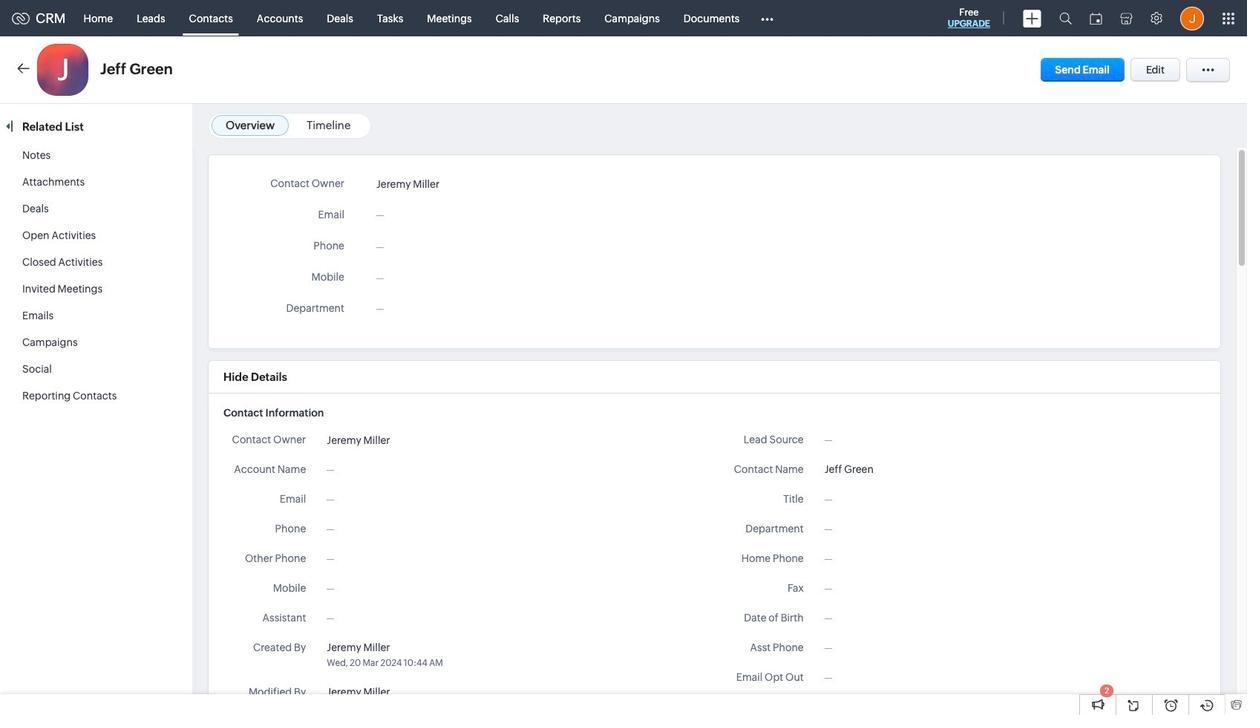 Task type: locate. For each thing, give the bounding box(es) containing it.
calendar image
[[1090, 12, 1103, 24]]

search image
[[1060, 12, 1072, 25]]

logo image
[[12, 12, 30, 24]]

profile image
[[1181, 6, 1205, 30]]



Task type: vqa. For each thing, say whether or not it's contained in the screenshot.
search Image
yes



Task type: describe. For each thing, give the bounding box(es) containing it.
create menu image
[[1023, 9, 1042, 27]]

profile element
[[1172, 0, 1214, 36]]

create menu element
[[1015, 0, 1051, 36]]

Other Modules field
[[752, 6, 784, 30]]

search element
[[1051, 0, 1081, 36]]



